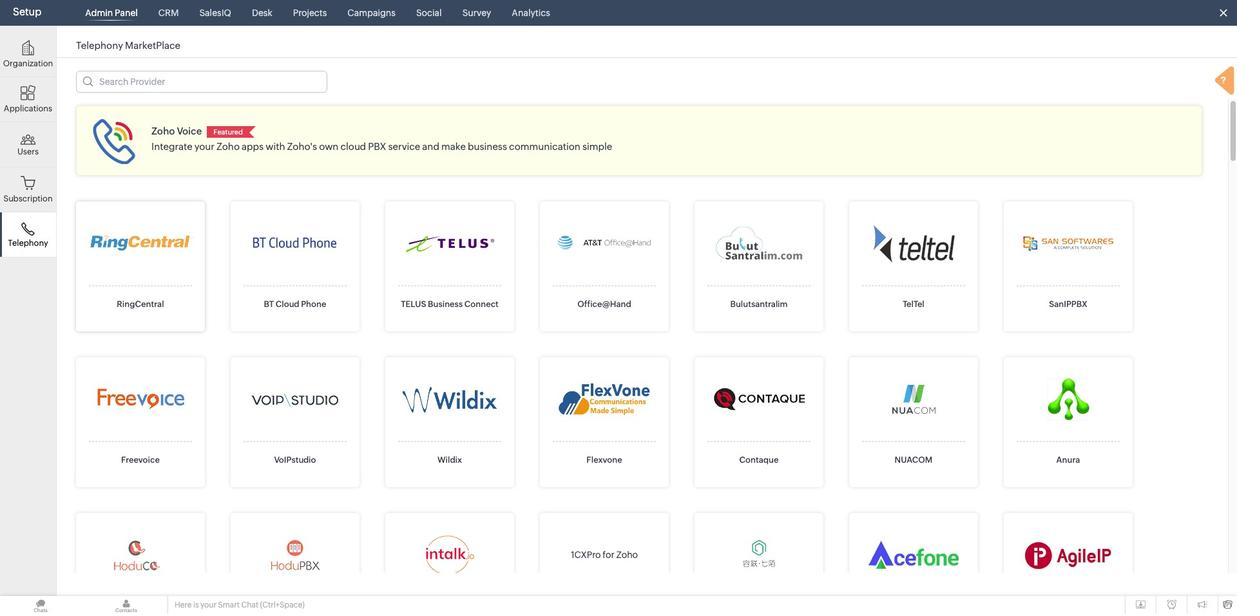 Task type: locate. For each thing, give the bounding box(es) containing it.
admin panel
[[85, 8, 138, 18]]

salesiq link
[[194, 0, 236, 26]]

chats image
[[0, 597, 81, 615]]

applications link
[[0, 77, 56, 122]]

contacts image
[[86, 597, 167, 615]]

subscription link
[[0, 168, 56, 213]]

users link
[[0, 122, 56, 168]]

telephony link
[[0, 213, 56, 258]]

projects
[[293, 8, 327, 18]]

users
[[17, 147, 39, 157]]

crm
[[158, 8, 179, 18]]

your
[[200, 601, 217, 610]]

panel
[[115, 8, 138, 18]]

desk link
[[247, 0, 278, 26]]

projects link
[[288, 0, 332, 26]]

smart
[[218, 601, 240, 610]]

campaigns link
[[342, 0, 401, 26]]



Task type: describe. For each thing, give the bounding box(es) containing it.
survey
[[463, 8, 491, 18]]

here is your smart chat (ctrl+space)
[[175, 601, 305, 610]]

desk
[[252, 8, 272, 18]]

admin
[[85, 8, 113, 18]]

social
[[416, 8, 442, 18]]

analytics
[[512, 8, 550, 18]]

(ctrl+space)
[[260, 601, 305, 610]]

salesiq
[[199, 8, 231, 18]]

is
[[193, 601, 199, 610]]

campaigns
[[348, 8, 396, 18]]

here
[[175, 601, 192, 610]]

admin panel link
[[80, 0, 143, 26]]

setup
[[13, 6, 41, 18]]

organization
[[3, 58, 53, 68]]

survey link
[[457, 0, 497, 26]]

analytics link
[[507, 0, 556, 26]]

telephony
[[8, 238, 48, 248]]

chat
[[241, 601, 259, 610]]

social link
[[411, 0, 447, 26]]

applications
[[4, 104, 52, 113]]

subscription
[[3, 194, 53, 204]]

organization link
[[0, 32, 56, 77]]

crm link
[[153, 0, 184, 26]]



Task type: vqa. For each thing, say whether or not it's contained in the screenshot.
Admin Panel Link
yes



